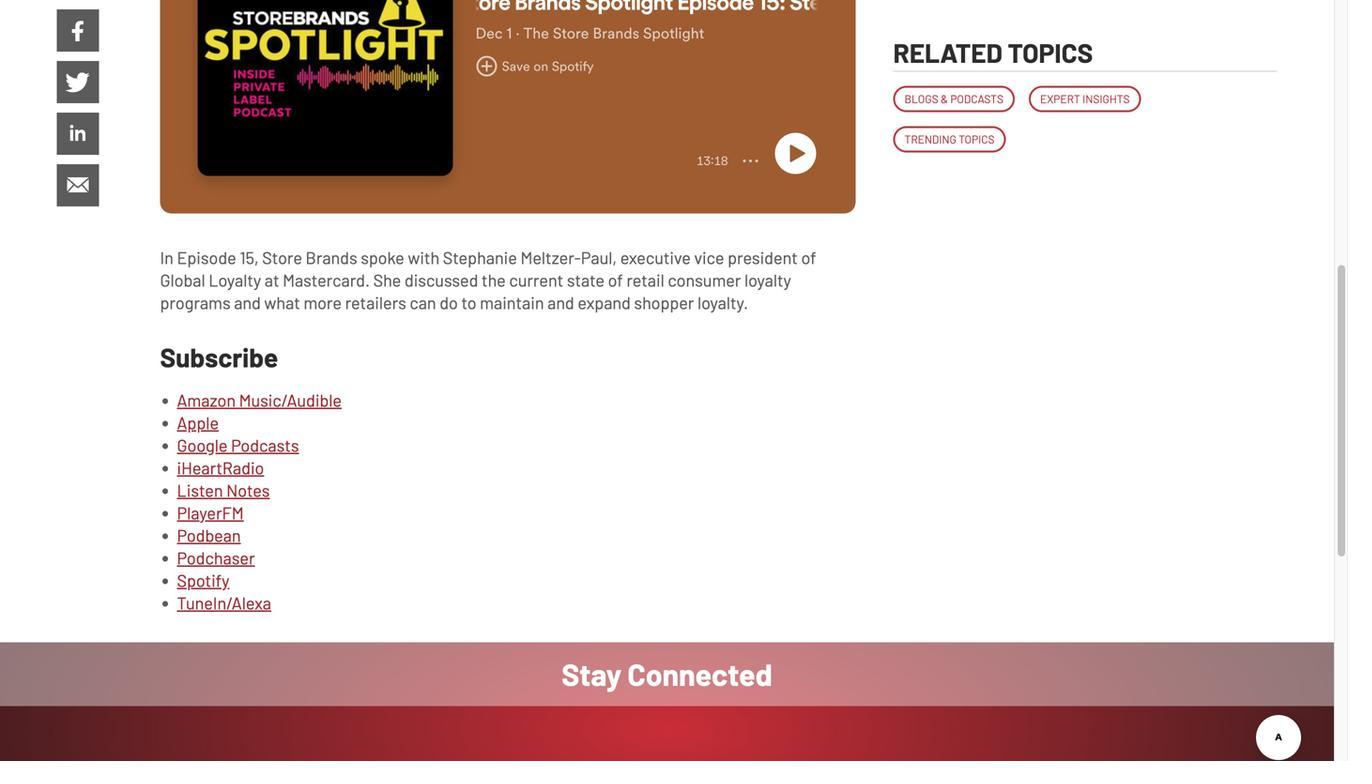 Task type: locate. For each thing, give the bounding box(es) containing it.
what
[[264, 292, 300, 313]]

tunein/alexa link
[[177, 593, 271, 613]]

podchaser
[[177, 548, 255, 568]]

and down 'loyalty'
[[234, 292, 261, 313]]

loyalty.
[[698, 292, 748, 313]]

0 vertical spatial topics
[[1008, 37, 1093, 68]]

related
[[893, 37, 1003, 68]]

tunein/alexa
[[177, 593, 271, 613]]

discussed
[[405, 270, 478, 290]]

playerfm
[[177, 503, 244, 523]]

1 vertical spatial of
[[608, 270, 623, 290]]

1 vertical spatial topics
[[959, 132, 995, 146]]

topics down blogs & podcasts "link"
[[959, 132, 995, 146]]

apple link
[[177, 413, 219, 433]]

iheartradio
[[177, 458, 264, 478]]

email link
[[57, 164, 99, 207]]

loyalty
[[209, 270, 261, 290]]

of
[[801, 247, 816, 268], [608, 270, 623, 290]]

facebook image
[[57, 9, 99, 52]]

podcasts inside "link"
[[950, 92, 1004, 106]]

and down current
[[548, 292, 574, 313]]

podbean
[[177, 525, 241, 545]]

listen notes link
[[177, 480, 270, 500]]

in episode 15, store brands spoke with stephanie meltzer-paul, executive vice president of global loyalty at mastercard. she discussed the current state of retail consumer loyalty programs and what more retailers can do to maintain and expand shopper loyalty.
[[160, 247, 816, 313]]

mastercard.
[[283, 270, 370, 290]]

amazon music/audible apple google podcasts iheartradio listen notes playerfm podbean podchaser spotify tunein/alexa
[[177, 390, 342, 613]]

podcasts
[[950, 92, 1004, 106], [231, 435, 299, 455]]

podbean link
[[177, 525, 241, 545]]

of right president
[[801, 247, 816, 268]]

retailers
[[345, 292, 406, 313]]

1 vertical spatial podcasts
[[231, 435, 299, 455]]

0 vertical spatial podcasts
[[950, 92, 1004, 106]]

in
[[160, 247, 174, 268]]

expert insights link
[[1029, 86, 1141, 112]]

0 horizontal spatial topics
[[959, 132, 995, 146]]

twitter image
[[57, 61, 99, 103]]

0 vertical spatial of
[[801, 247, 816, 268]]

&
[[941, 92, 948, 106]]

iheartradio link
[[177, 458, 264, 478]]

loyalty
[[744, 270, 791, 290]]

retail
[[627, 270, 664, 290]]

related topics
[[893, 37, 1093, 68]]

global
[[160, 270, 205, 290]]

amazon music/audible link
[[177, 390, 342, 410]]

spoke
[[361, 247, 404, 268]]

do
[[440, 292, 458, 313]]

1 horizontal spatial and
[[548, 292, 574, 313]]

of up expand
[[608, 270, 623, 290]]

episode
[[177, 247, 236, 268]]

1 horizontal spatial topics
[[1008, 37, 1093, 68]]

podcasts down amazon music/audible 'link'
[[231, 435, 299, 455]]

notes
[[226, 480, 270, 500]]

spotify
[[177, 570, 229, 590]]

stay connected
[[562, 656, 772, 692]]

1 horizontal spatial of
[[801, 247, 816, 268]]

google
[[177, 435, 228, 455]]

1 horizontal spatial podcasts
[[950, 92, 1004, 106]]

podcasts right &
[[950, 92, 1004, 106]]

topics for related topics
[[1008, 37, 1093, 68]]

topics up the expert
[[1008, 37, 1093, 68]]

linkedin link
[[57, 113, 99, 155]]

vice
[[694, 247, 724, 268]]

insights
[[1083, 92, 1130, 106]]

programs
[[160, 292, 231, 313]]

blogs
[[905, 92, 939, 106]]

topics
[[1008, 37, 1093, 68], [959, 132, 995, 146]]

apple
[[177, 413, 219, 433]]

consumer
[[668, 270, 741, 290]]

0 horizontal spatial podcasts
[[231, 435, 299, 455]]

0 horizontal spatial and
[[234, 292, 261, 313]]

current
[[509, 270, 564, 290]]

and
[[234, 292, 261, 313], [548, 292, 574, 313]]

president
[[728, 247, 798, 268]]



Task type: describe. For each thing, give the bounding box(es) containing it.
podchaser link
[[177, 548, 255, 568]]

stephanie
[[443, 247, 517, 268]]

connected
[[628, 656, 772, 692]]

blogs & podcasts
[[905, 92, 1004, 106]]

playerfm link
[[177, 503, 244, 523]]

blogs & podcasts link
[[893, 86, 1015, 112]]

more
[[304, 292, 342, 313]]

expert
[[1040, 92, 1080, 106]]

trending topics
[[905, 132, 995, 146]]

trending
[[905, 132, 957, 146]]

shopper
[[634, 292, 694, 313]]

at
[[265, 270, 279, 290]]

1 and from the left
[[234, 292, 261, 313]]

stay
[[562, 656, 622, 692]]

maintain
[[480, 292, 544, 313]]

spotify link
[[177, 570, 229, 590]]

google podcasts link
[[177, 435, 299, 455]]

subscribe
[[160, 341, 278, 373]]

store
[[262, 247, 302, 268]]

trending topics link
[[893, 126, 1006, 152]]

expert insights
[[1040, 92, 1130, 106]]

music/audible
[[239, 390, 342, 410]]

the
[[482, 270, 506, 290]]

paul,
[[581, 247, 617, 268]]

can
[[410, 292, 436, 313]]

facebook link
[[57, 9, 99, 52]]

to
[[461, 292, 477, 313]]

brands
[[306, 247, 357, 268]]

email image
[[57, 164, 99, 207]]

executive
[[620, 247, 691, 268]]

listen
[[177, 480, 223, 500]]

twitter link
[[57, 61, 99, 103]]

amazon
[[177, 390, 236, 410]]

0 horizontal spatial of
[[608, 270, 623, 290]]

she
[[373, 270, 401, 290]]

state
[[567, 270, 605, 290]]

15,
[[240, 247, 259, 268]]

meltzer-
[[521, 247, 581, 268]]

with
[[408, 247, 440, 268]]

expand
[[578, 292, 631, 313]]

linkedin image
[[57, 113, 99, 155]]

topics for trending topics
[[959, 132, 995, 146]]

podcasts inside amazon music/audible apple google podcasts iheartradio listen notes playerfm podbean podchaser spotify tunein/alexa
[[231, 435, 299, 455]]

2 and from the left
[[548, 292, 574, 313]]



Task type: vqa. For each thing, say whether or not it's contained in the screenshot.
Youtube icon on the bottom right of the page
no



